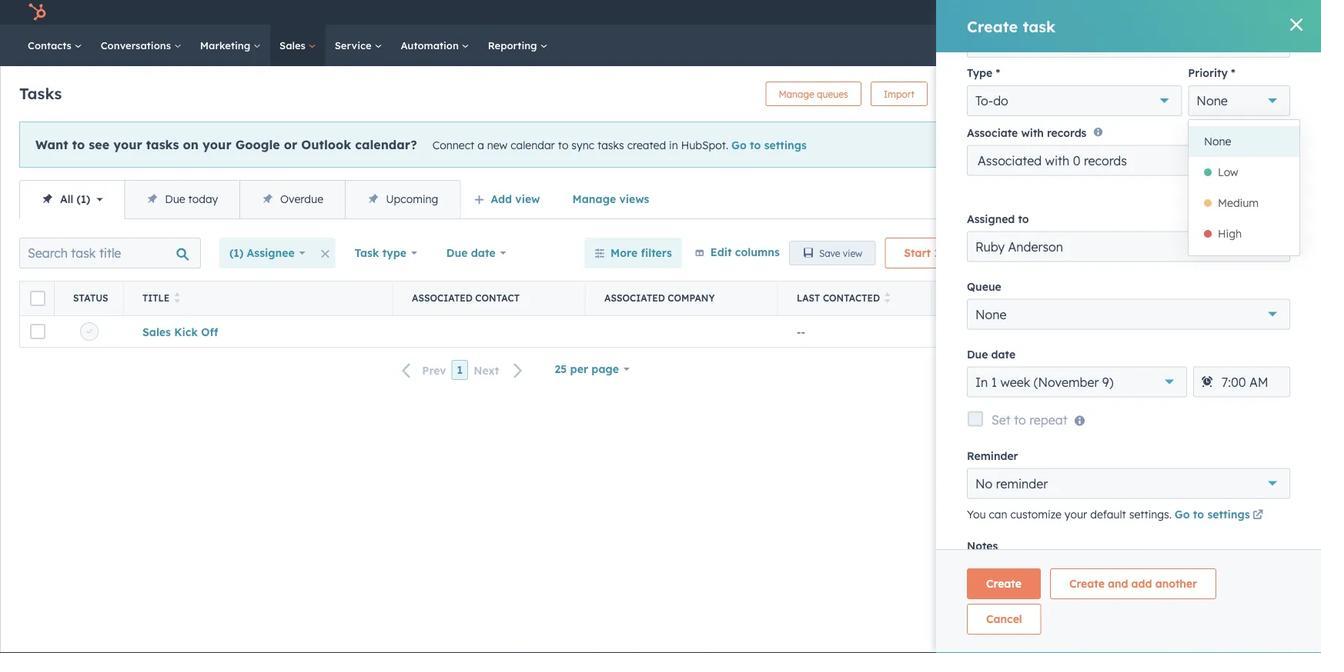 Task type: locate. For each thing, give the bounding box(es) containing it.
records up 0
[[1047, 126, 1087, 139]]

task inside 'banner'
[[982, 88, 1000, 100]]

0 horizontal spatial due
[[165, 192, 185, 206]]

contacted
[[823, 293, 880, 304]]

create and add another button
[[1050, 569, 1216, 600]]

medium
[[1218, 196, 1259, 210]]

with inside popup button
[[1045, 153, 1070, 168]]

manage left views
[[572, 192, 616, 206]]

in right all
[[1301, 388, 1310, 401]]

import
[[884, 88, 915, 100]]

of right top at right
[[1181, 369, 1192, 383]]

0 horizontal spatial view
[[515, 192, 540, 206]]

due today link
[[124, 181, 240, 219]]

another
[[1155, 577, 1197, 591]]

per
[[570, 363, 588, 376]]

create left 'add'
[[1069, 577, 1105, 591]]

view inside save view button
[[843, 248, 863, 259]]

last left engagement
[[951, 293, 974, 304]]

0 horizontal spatial settings
[[764, 138, 807, 152]]

0 horizontal spatial go to settings link
[[731, 138, 807, 152]]

1 horizontal spatial view
[[843, 248, 863, 259]]

date up week
[[991, 348, 1016, 361]]

1 right in
[[992, 374, 997, 390]]

none down replaced
[[1204, 135, 1231, 148]]

manage left the queues
[[779, 88, 814, 100]]

sales inside "link"
[[280, 39, 308, 52]]

engagement
[[977, 293, 1043, 304]]

(november
[[1034, 374, 1099, 390]]

off
[[201, 325, 218, 339]]

go to settings link for you can customize your default settings.
[[1175, 506, 1266, 525]]

none up replaced
[[1197, 93, 1228, 109]]

want
[[35, 137, 68, 152]]

task
[[1023, 17, 1056, 36], [982, 88, 1000, 100], [943, 246, 965, 260]]

has
[[1133, 116, 1154, 132]]

0 horizontal spatial and
[[1108, 577, 1128, 591]]

associated
[[978, 153, 1042, 168], [412, 293, 473, 304], [604, 293, 665, 304]]

1 vertical spatial due date
[[967, 348, 1016, 361]]

0 vertical spatial with
[[1021, 126, 1044, 139]]

anderson
[[1008, 239, 1063, 254]]

25
[[555, 363, 567, 376]]

1 horizontal spatial due
[[446, 246, 468, 260]]

navigation
[[19, 180, 461, 219]]

queues
[[817, 88, 848, 100]]

ruby anderson button
[[967, 231, 1290, 262]]

1 last from the left
[[797, 293, 820, 304]]

search button
[[1281, 32, 1307, 59]]

column header
[[20, 282, 55, 316]]

create inside create and add another button
[[1069, 577, 1105, 591]]

0 horizontal spatial associated
[[412, 293, 473, 304]]

sales left kick
[[142, 325, 171, 339]]

and inside now you can stay on top of your daily work, keep track of your schedule, and manage your leads all in one place.
[[1163, 388, 1182, 401]]

notifications image
[[1182, 7, 1195, 21]]

0 horizontal spatial press to sort. element
[[174, 293, 180, 305]]

1 vertical spatial of
[[1073, 388, 1084, 401]]

0 horizontal spatial date
[[471, 246, 496, 260]]

view right add
[[515, 192, 540, 206]]

0 vertical spatial view
[[515, 192, 540, 206]]

1 vertical spatial go
[[1175, 508, 1190, 521]]

hubspot link
[[18, 3, 58, 22]]

1 vertical spatial on
[[1145, 369, 1158, 383]]

1 vertical spatial task
[[982, 88, 1000, 100]]

associated for associated with 0 records
[[978, 153, 1042, 168]]

1 horizontal spatial and
[[1163, 388, 1182, 401]]

1 vertical spatial with
[[1045, 153, 1070, 168]]

none down last engagement in the top right of the page
[[975, 307, 1007, 322]]

2 - from the left
[[801, 325, 805, 339]]

2 vertical spatial none
[[975, 307, 1007, 322]]

associated inside popup button
[[978, 153, 1042, 168]]

0 vertical spatial go
[[731, 138, 747, 152]]

1 button
[[452, 360, 468, 380]]

repeat
[[1030, 412, 1068, 428]]

1 vertical spatial can
[[989, 508, 1008, 521]]

to left see
[[72, 137, 85, 152]]

1 vertical spatial view
[[843, 248, 863, 259]]

0 horizontal spatial can
[[989, 508, 1008, 521]]

0 vertical spatial manage
[[779, 88, 814, 100]]

0 vertical spatial in
[[669, 138, 678, 152]]

due up in
[[967, 348, 988, 361]]

task status: not completed image
[[86, 329, 92, 335]]

associated down more filters link
[[604, 293, 665, 304]]

calendar
[[511, 138, 555, 152]]

calling icon image
[[1065, 6, 1079, 20]]

help button
[[1124, 0, 1150, 25]]

0 horizontal spatial go
[[731, 138, 747, 152]]

page
[[592, 363, 619, 376]]

0 vertical spatial none
[[1197, 93, 1228, 109]]

0 vertical spatial go to settings link
[[731, 138, 807, 152]]

overdue
[[280, 192, 323, 206]]

your down you
[[1087, 388, 1109, 401]]

-
[[797, 325, 801, 339], [801, 325, 805, 339]]

create task up type
[[967, 17, 1056, 36]]

to up ruby anderson
[[1018, 212, 1029, 225]]

2 horizontal spatial associated
[[978, 153, 1042, 168]]

your right see
[[113, 137, 142, 152]]

views
[[619, 192, 649, 206]]

1 right prev
[[457, 364, 463, 377]]

0 vertical spatial records
[[1047, 126, 1087, 139]]

your down daily
[[1230, 388, 1253, 401]]

can right you
[[1099, 369, 1118, 383]]

view for add view
[[515, 192, 540, 206]]

task down type
[[982, 88, 1000, 100]]

want to see your tasks on your google or outlook calendar?
[[35, 137, 417, 152]]

associated down close icon
[[978, 153, 1042, 168]]

1 horizontal spatial last
[[951, 293, 974, 304]]

press to sort. element
[[174, 293, 180, 305], [885, 293, 890, 305]]

none inside popup button
[[975, 307, 1007, 322]]

due date element
[[1193, 367, 1290, 398]]

9)
[[1102, 374, 1114, 390]]

1 horizontal spatial associated
[[604, 293, 665, 304]]

link opens in a new window image
[[1253, 506, 1264, 525], [1253, 510, 1264, 521]]

your left google
[[203, 137, 231, 152]]

2 horizontal spatial task
[[1023, 17, 1056, 36]]

due left today
[[165, 192, 185, 206]]

1 vertical spatial in
[[1301, 388, 1310, 401]]

none
[[1197, 93, 1228, 109], [1204, 135, 1231, 148], [975, 307, 1007, 322]]

create inside the "create" button
[[986, 577, 1022, 591]]

1
[[81, 192, 86, 206], [934, 246, 940, 260], [457, 364, 463, 377], [992, 374, 997, 390]]

2 vertical spatial due
[[967, 348, 988, 361]]

date up associated contact column header
[[471, 246, 496, 260]]

1 horizontal spatial of
[[1181, 369, 1192, 383]]

due inside due date popup button
[[446, 246, 468, 260]]

1 horizontal spatial go
[[1175, 508, 1190, 521]]

none inside dropdown button
[[1197, 93, 1228, 109]]

0 horizontal spatial in
[[669, 138, 678, 152]]

2 last from the left
[[951, 293, 974, 304]]

sales
[[280, 39, 308, 52], [142, 325, 171, 339]]

1 vertical spatial create task
[[950, 88, 1000, 100]]

prospecting
[[1104, 132, 1177, 147]]

company
[[668, 293, 715, 304]]

see
[[89, 137, 109, 152]]

panel
[[1094, 116, 1129, 132]]

0 horizontal spatial last
[[797, 293, 820, 304]]

1 vertical spatial none
[[1204, 135, 1231, 148]]

date inside popup button
[[471, 246, 496, 260]]

of
[[1181, 369, 1192, 383], [1073, 388, 1084, 401]]

go right hubspot.
[[731, 138, 747, 152]]

0 vertical spatial and
[[1163, 388, 1182, 401]]

today
[[188, 192, 218, 206]]

0 horizontal spatial manage
[[572, 192, 616, 206]]

1 vertical spatial and
[[1108, 577, 1128, 591]]

2 vertical spatial task
[[943, 246, 965, 260]]

automation
[[401, 39, 462, 52]]

press to sort. element right contacted
[[885, 293, 890, 305]]

0 horizontal spatial of
[[1073, 388, 1084, 401]]

save view
[[819, 248, 863, 259]]

press to sort. element for last contacted
[[885, 293, 890, 305]]

last for last contacted
[[797, 293, 820, 304]]

next
[[474, 364, 499, 377]]

manage inside tasks 'banner'
[[779, 88, 814, 100]]

0 horizontal spatial on
[[183, 137, 199, 152]]

top
[[1161, 369, 1178, 383]]

sales for sales
[[280, 39, 308, 52]]

tasks right 'sync'
[[597, 138, 624, 152]]

2 press to sort. element from the left
[[885, 293, 890, 305]]

)
[[86, 192, 90, 206]]

1 horizontal spatial task
[[982, 88, 1000, 100]]

0 horizontal spatial with
[[1021, 126, 1044, 139]]

to right set
[[1014, 412, 1026, 428]]

due
[[165, 192, 185, 206], [446, 246, 468, 260], [967, 348, 988, 361]]

1 horizontal spatial manage
[[779, 88, 814, 100]]

due date inside popup button
[[446, 246, 496, 260]]

1 horizontal spatial due date
[[967, 348, 1016, 361]]

0
[[1073, 153, 1081, 168]]

0 horizontal spatial task
[[943, 246, 965, 260]]

can right the you
[[989, 508, 1008, 521]]

1 vertical spatial settings
[[1208, 508, 1250, 521]]

tasks banner
[[19, 77, 1013, 106]]

list box
[[1189, 120, 1300, 256]]

menu
[[996, 0, 1303, 25]]

manage for manage views
[[572, 192, 616, 206]]

and
[[1163, 388, 1182, 401], [1108, 577, 1128, 591]]

last up "--"
[[797, 293, 820, 304]]

no reminder
[[975, 476, 1048, 491]]

Search HubSpot search field
[[1105, 32, 1293, 59]]

with
[[1021, 126, 1044, 139], [1045, 153, 1070, 168]]

add view
[[491, 192, 540, 206]]

do
[[993, 93, 1008, 109]]

associated company
[[604, 293, 715, 304]]

to left 'sync'
[[558, 138, 569, 152]]

go right settings.
[[1175, 508, 1190, 521]]

0 vertical spatial date
[[471, 246, 496, 260]]

save view button
[[789, 241, 876, 266]]

want to see your tasks on your google or outlook calendar? alert
[[19, 122, 1013, 168]]

workspace
[[1181, 132, 1250, 147]]

0 horizontal spatial sales
[[142, 325, 171, 339]]

1 horizontal spatial go to settings link
[[1175, 506, 1266, 525]]

on up due today on the left top of page
[[183, 137, 199, 152]]

due inside due today link
[[165, 192, 185, 206]]

menu containing self made
[[996, 0, 1303, 25]]

1 horizontal spatial press to sort. element
[[885, 293, 890, 305]]

0 vertical spatial settings
[[764, 138, 807, 152]]

press to sort. element for title
[[174, 293, 180, 305]]

add
[[1131, 577, 1152, 591]]

work,
[[1248, 369, 1275, 383]]

0 vertical spatial due
[[165, 192, 185, 206]]

task left calling icon
[[1023, 17, 1056, 36]]

1 link opens in a new window image from the top
[[1253, 506, 1264, 525]]

due date up associated contact
[[446, 246, 496, 260]]

sales link
[[270, 25, 325, 66]]

1 vertical spatial go to settings link
[[1175, 506, 1266, 525]]

records right 0
[[1084, 153, 1127, 168]]

start 1 task button
[[885, 238, 1001, 269]]

none for priority
[[1197, 93, 1228, 109]]

queue
[[967, 280, 1002, 293]]

25 per page
[[555, 363, 619, 376]]

on left top at right
[[1145, 369, 1158, 383]]

go to settings link right settings.
[[1175, 506, 1266, 525]]

1 vertical spatial sales
[[142, 325, 171, 339]]

go to settings link inside want to see your tasks on your google or outlook calendar? alert
[[731, 138, 807, 152]]

create down type
[[950, 88, 979, 100]]

associated company column header
[[586, 282, 778, 316]]

in
[[975, 374, 988, 390]]

sales left the service
[[280, 39, 308, 52]]

and down top at right
[[1163, 388, 1182, 401]]

1 horizontal spatial on
[[1145, 369, 1158, 383]]

1 horizontal spatial in
[[1301, 388, 1310, 401]]

upcoming link
[[345, 181, 460, 219]]

task left "ruby"
[[943, 246, 965, 260]]

1 vertical spatial manage
[[572, 192, 616, 206]]

in right created on the top of the page
[[669, 138, 678, 152]]

due date up in
[[967, 348, 1016, 361]]

0 vertical spatial task
[[1023, 17, 1056, 36]]

prev button
[[393, 361, 452, 381]]

last
[[797, 293, 820, 304], [951, 293, 974, 304]]

and left 'add'
[[1108, 577, 1128, 591]]

view inside add view popup button
[[515, 192, 540, 206]]

0 vertical spatial on
[[183, 137, 199, 152]]

0 vertical spatial can
[[1099, 369, 1118, 383]]

add
[[491, 192, 512, 206]]

settings
[[764, 138, 807, 152], [1208, 508, 1250, 521]]

to right settings.
[[1193, 508, 1204, 521]]

press to sort. element right title
[[174, 293, 180, 305]]

2 horizontal spatial due
[[967, 348, 988, 361]]

1 vertical spatial due
[[446, 246, 468, 260]]

1 vertical spatial records
[[1084, 153, 1127, 168]]

on inside alert
[[183, 137, 199, 152]]

due up associated contact
[[446, 246, 468, 260]]

with up associated with 0 records
[[1021, 126, 1044, 139]]

associated left "contact"
[[412, 293, 473, 304]]

edit
[[711, 245, 732, 259]]

1 horizontal spatial date
[[991, 348, 1016, 361]]

Meetings with June! text field
[[967, 25, 1290, 58]]

all
[[1286, 388, 1297, 401]]

press to sort. image
[[885, 293, 890, 303]]

manage queues link
[[766, 82, 861, 106]]

go to settings link right hubspot.
[[731, 138, 807, 152]]

view right save
[[843, 248, 863, 259]]

of down you
[[1073, 388, 1084, 401]]

create up cancel
[[986, 577, 1022, 591]]

tasks up due today link
[[146, 137, 179, 152]]

with left 0
[[1045, 153, 1070, 168]]

create up type
[[967, 17, 1018, 36]]

1 press to sort. element from the left
[[174, 293, 180, 305]]

place.
[[1173, 406, 1203, 420]]

0 vertical spatial due date
[[446, 246, 496, 260]]

to for go
[[1193, 508, 1204, 521]]

0 vertical spatial sales
[[280, 39, 308, 52]]

0 horizontal spatial due date
[[446, 246, 496, 260]]

menu item
[[1087, 0, 1122, 25]]

self made
[[1231, 6, 1278, 18]]

keep
[[1278, 369, 1302, 383]]

1 horizontal spatial sales
[[280, 39, 308, 52]]

1 horizontal spatial can
[[1099, 369, 1118, 383]]

create task down type
[[950, 88, 1000, 100]]

1 horizontal spatial with
[[1045, 153, 1070, 168]]



Task type: describe. For each thing, give the bounding box(es) containing it.
help image
[[1130, 7, 1144, 21]]

settings inside want to see your tasks on your google or outlook calendar? alert
[[764, 138, 807, 152]]

connect a new calendar to sync tasks created in hubspot. go to settings
[[432, 138, 807, 152]]

marketing link
[[191, 25, 270, 66]]

1 horizontal spatial settings
[[1208, 508, 1250, 521]]

schedule,
[[1112, 388, 1159, 401]]

press to sort. image
[[174, 293, 180, 303]]

list box containing none
[[1189, 120, 1300, 256]]

with for associate
[[1021, 126, 1044, 139]]

upgrade image
[[998, 7, 1011, 20]]

HH:MM text field
[[1193, 367, 1290, 398]]

status column header
[[55, 282, 124, 316]]

1 right all
[[81, 192, 86, 206]]

start
[[904, 246, 931, 260]]

associated for associated contact
[[412, 293, 473, 304]]

0 vertical spatial of
[[1181, 369, 1192, 383]]

to for assigned
[[1018, 212, 1029, 225]]

edit columns
[[711, 245, 780, 259]]

manage views
[[572, 192, 649, 206]]

0 vertical spatial create task
[[967, 17, 1056, 36]]

google
[[235, 137, 280, 152]]

made
[[1251, 6, 1278, 18]]

overdue link
[[240, 181, 345, 219]]

prev
[[422, 364, 446, 377]]

2 link opens in a new window image from the top
[[1253, 510, 1264, 521]]

1 horizontal spatial tasks
[[597, 138, 624, 152]]

stay
[[1121, 369, 1142, 383]]

navigation containing all
[[19, 180, 461, 219]]

type
[[967, 66, 993, 80]]

edit columns button
[[694, 243, 780, 263]]

records inside associated with 0 records popup button
[[1084, 153, 1127, 168]]

--
[[797, 325, 805, 339]]

1 vertical spatial date
[[991, 348, 1016, 361]]

status
[[73, 293, 108, 304]]

settings image
[[1156, 7, 1170, 20]]

high
[[1218, 227, 1242, 241]]

associated contact column header
[[393, 282, 586, 316]]

week
[[1001, 374, 1030, 390]]

Search task title search field
[[19, 238, 201, 269]]

associated with 0 records
[[978, 153, 1127, 168]]

none for queue
[[975, 307, 1007, 322]]

due today
[[165, 192, 218, 206]]

in 1 week (november 9) button
[[967, 367, 1187, 398]]

reporting link
[[479, 25, 557, 66]]

next button
[[468, 361, 532, 381]]

can inside now you can stay on top of your daily work, keep track of your schedule, and manage your leads all in one place.
[[1099, 369, 1118, 383]]

create inside tasks 'banner'
[[950, 88, 979, 100]]

type
[[382, 246, 407, 260]]

associated for associated company
[[604, 293, 665, 304]]

ruby
[[975, 239, 1005, 254]]

reminder
[[996, 476, 1048, 491]]

self
[[1231, 6, 1249, 18]]

or
[[284, 137, 297, 152]]

leads
[[1256, 388, 1283, 401]]

sales for sales kick off
[[142, 325, 171, 339]]

to-
[[975, 93, 993, 109]]

view for save view
[[843, 248, 863, 259]]

all
[[60, 192, 73, 206]]

columns
[[735, 245, 780, 259]]

your left the default
[[1065, 508, 1087, 521]]

in 1 week (november 9)
[[975, 374, 1114, 390]]

customize
[[1011, 508, 1062, 521]]

automation link
[[391, 25, 479, 66]]

import link
[[871, 82, 928, 106]]

pagination navigation
[[393, 360, 532, 381]]

save
[[819, 248, 840, 259]]

more filters
[[611, 246, 672, 260]]

ruby anderson
[[975, 239, 1063, 254]]

none button
[[1188, 85, 1290, 116]]

you
[[1077, 369, 1096, 383]]

create task inside tasks 'banner'
[[950, 88, 1000, 100]]

1 right start
[[934, 246, 940, 260]]

task
[[355, 246, 379, 260]]

0 horizontal spatial tasks
[[146, 137, 179, 152]]

upgrade
[[1015, 7, 1056, 20]]

25 per page button
[[545, 354, 640, 385]]

service link
[[325, 25, 391, 66]]

start 1 task
[[904, 246, 965, 260]]

add view button
[[464, 184, 553, 215]]

on inside now you can stay on top of your daily work, keep track of your schedule, and manage your leads all in one place.
[[1145, 369, 1158, 383]]

calling icon button
[[1059, 2, 1085, 23]]

task type button
[[345, 238, 427, 269]]

manage for manage queues
[[779, 88, 814, 100]]

1 - from the left
[[797, 325, 801, 339]]

task inside button
[[943, 246, 965, 260]]

created
[[627, 138, 666, 152]]

to for set
[[1014, 412, 1026, 428]]

this
[[1065, 116, 1091, 132]]

to right hubspot.
[[750, 138, 761, 152]]

sync
[[572, 138, 594, 152]]

and inside button
[[1108, 577, 1128, 591]]

to for want
[[72, 137, 85, 152]]

with for associated
[[1045, 153, 1070, 168]]

(1) assignee
[[229, 246, 295, 260]]

associated contact
[[412, 293, 520, 304]]

conversations
[[101, 39, 174, 52]]

(
[[77, 192, 81, 206]]

connect
[[432, 138, 474, 152]]

you
[[967, 508, 986, 521]]

notes
[[967, 540, 998, 553]]

set to repeat
[[992, 412, 1068, 428]]

go to settings link for connect a new calendar to sync tasks created in hubspot.
[[731, 138, 807, 152]]

create and add another
[[1069, 577, 1197, 591]]

last for last engagement
[[951, 293, 974, 304]]

service
[[335, 39, 374, 52]]

in inside now you can stay on top of your daily work, keep track of your schedule, and manage your leads all in one place.
[[1301, 388, 1310, 401]]

your up manage
[[1195, 369, 1217, 383]]

notifications button
[[1175, 0, 1202, 25]]

1 inside pagination navigation
[[457, 364, 463, 377]]

upcoming
[[386, 192, 438, 206]]

ruby anderson image
[[1214, 5, 1228, 19]]

associated with 0 records button
[[967, 145, 1290, 176]]

assigned
[[967, 212, 1015, 225]]

hubspot.
[[681, 138, 728, 152]]

self made button
[[1205, 0, 1301, 25]]

in inside want to see your tasks on your google or outlook calendar? alert
[[669, 138, 678, 152]]

reporting
[[488, 39, 540, 52]]

search image
[[1289, 40, 1300, 51]]

filters
[[641, 246, 672, 260]]

to-do
[[975, 93, 1008, 109]]

none button
[[967, 299, 1290, 330]]

manage queues
[[779, 88, 848, 100]]

more
[[611, 246, 638, 260]]

hubspot image
[[28, 3, 46, 22]]

go inside want to see your tasks on your google or outlook calendar? alert
[[731, 138, 747, 152]]

close image
[[1290, 18, 1303, 31]]

cancel button
[[967, 604, 1041, 635]]

sales kick off button
[[142, 325, 218, 339]]

last engagement
[[951, 293, 1043, 304]]

settings link
[[1153, 4, 1172, 20]]

this panel has been replaced by the prospecting workspace
[[1065, 116, 1288, 147]]

contacts link
[[18, 25, 91, 66]]

create button
[[967, 569, 1041, 600]]

close image
[[985, 141, 994, 150]]

reminder
[[967, 449, 1018, 463]]

1 inside popup button
[[992, 374, 997, 390]]

one
[[1151, 406, 1170, 420]]

title
[[142, 293, 170, 304]]



Task type: vqa. For each thing, say whether or not it's contained in the screenshot.
right 'and'
yes



